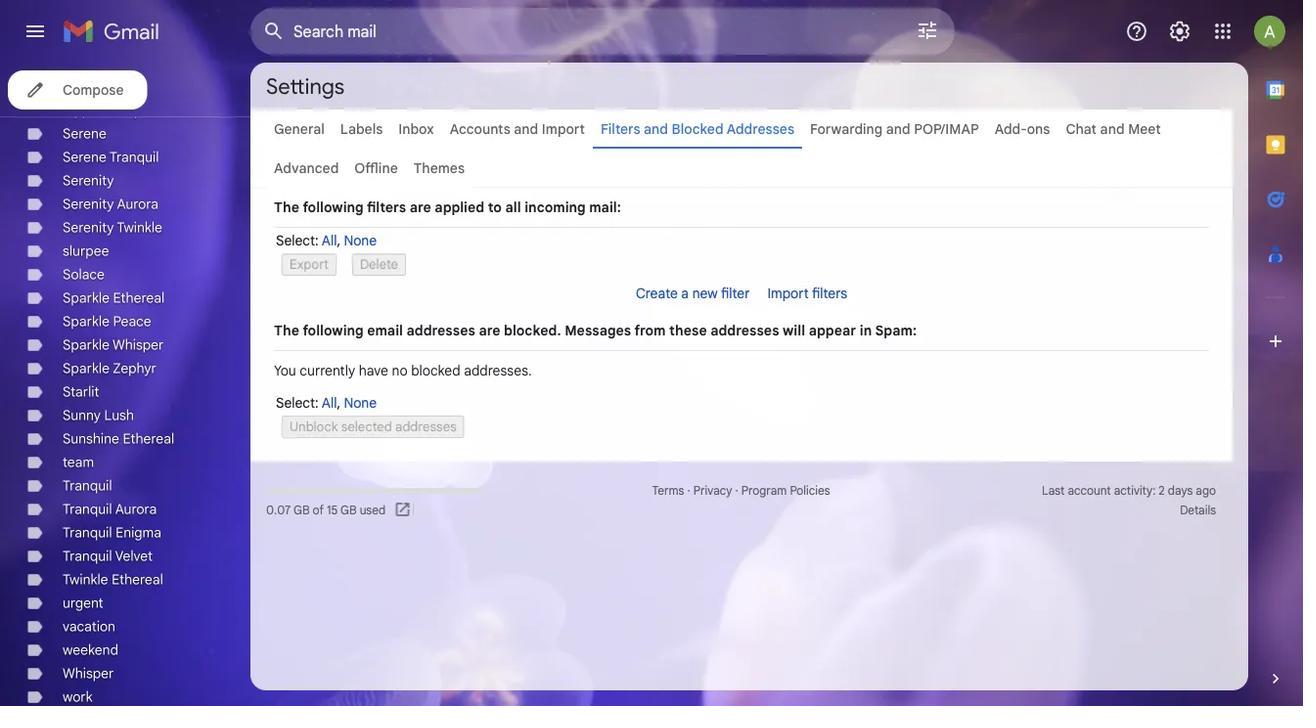 Task type: describe. For each thing, give the bounding box(es) containing it.
1 none link from the top
[[344, 232, 377, 249]]

labels link
[[340, 120, 383, 137]]

inbox
[[398, 120, 434, 137]]

from
[[634, 322, 666, 339]]

email
[[367, 322, 403, 339]]

tranquil for tranquil aurora
[[63, 501, 112, 518]]

tranquil link
[[63, 477, 112, 495]]

accounts and import link
[[450, 120, 585, 137]]

slurpee
[[63, 243, 109, 260]]

last account activity: 2 days ago details
[[1042, 484, 1216, 518]]

a
[[681, 285, 689, 302]]

tranquil for tranquil enigma
[[63, 524, 112, 542]]

urgent
[[63, 595, 103, 612]]

solace
[[63, 266, 105, 283]]

2 none link from the top
[[344, 394, 377, 411]]

filters and blocked addresses
[[601, 120, 794, 137]]

work
[[63, 689, 93, 706]]

serenity twinkle
[[63, 219, 162, 236]]

offline
[[354, 159, 398, 177]]

delete button
[[352, 253, 406, 276]]

terms link
[[652, 484, 684, 498]]

sparkle whisper link
[[63, 337, 164, 354]]

advanced
[[274, 159, 339, 177]]

serenity for aurora
[[63, 196, 114, 213]]

tranquil enigma link
[[63, 524, 161, 542]]

ripple
[[63, 102, 101, 119]]

none for select: all , none
[[344, 232, 377, 249]]

2
[[1159, 484, 1165, 498]]

pop/imap
[[914, 120, 979, 137]]

serenity aurora link
[[63, 196, 158, 213]]

filter
[[721, 285, 750, 302]]

details link
[[1180, 503, 1216, 518]]

filters
[[601, 120, 640, 137]]

spam:
[[875, 322, 917, 339]]

forwarding and pop/imap link
[[810, 120, 979, 137]]

work link
[[63, 689, 93, 706]]

aurora for tranquil aurora
[[115, 501, 157, 518]]

mail:
[[589, 199, 621, 216]]

search mail image
[[256, 14, 292, 49]]

ethereal for twinkle ethereal
[[112, 571, 163, 588]]

lush
[[104, 407, 134, 424]]

meet
[[1128, 120, 1161, 137]]

select: for select: all , none unblock selected addresses
[[276, 394, 319, 411]]

main menu image
[[23, 20, 47, 43]]

twinkle ethereal link
[[63, 571, 163, 588]]

peace
[[113, 313, 151, 330]]

add-
[[995, 120, 1027, 137]]

ethereal for sunshine ethereal
[[123, 430, 174, 448]]

tranquil aurora link
[[63, 501, 157, 518]]

sparkle for sparkle peace
[[63, 313, 110, 330]]

privacy link
[[693, 484, 732, 498]]

settings image
[[1168, 20, 1192, 43]]

sunshine
[[63, 430, 119, 448]]

solace link
[[63, 266, 105, 283]]

blocked
[[672, 120, 724, 137]]

0 horizontal spatial twinkle
[[63, 571, 108, 588]]

ripple whispers
[[63, 102, 161, 119]]

blocked
[[411, 362, 461, 379]]

1 · from the left
[[687, 484, 690, 498]]

all for select: all , none
[[322, 232, 337, 249]]

privacy
[[693, 484, 732, 498]]

advanced search options image
[[908, 11, 947, 50]]

offline link
[[354, 159, 398, 177]]

accounts and import
[[450, 120, 585, 137]]

days
[[1168, 484, 1193, 498]]

terms · privacy · program policies
[[652, 484, 830, 498]]

details
[[1180, 503, 1216, 518]]

used
[[360, 503, 386, 518]]

serene tranquil
[[63, 149, 159, 166]]

in
[[860, 322, 872, 339]]

settings
[[266, 72, 344, 100]]

have
[[359, 362, 388, 379]]

themes link
[[414, 159, 465, 177]]

incoming
[[525, 199, 586, 216]]

vacation
[[63, 618, 115, 635]]

select: for select: all , none
[[276, 232, 319, 249]]

import filters link
[[767, 285, 847, 302]]

addresses inside 'select: all , none unblock selected addresses'
[[395, 419, 457, 435]]

currently
[[300, 362, 355, 379]]

ethereal for sparkle ethereal
[[113, 290, 165, 307]]

sparkle peace link
[[63, 313, 151, 330]]

to
[[488, 199, 502, 216]]

tranquil for tranquil link
[[63, 477, 112, 495]]

0 vertical spatial twinkle
[[117, 219, 162, 236]]

all link for first none link from the bottom
[[322, 394, 337, 411]]

navigation containing compose
[[0, 63, 250, 706]]

0 horizontal spatial filters
[[367, 199, 406, 216]]

sparkle whisper
[[63, 337, 164, 354]]

2 · from the left
[[735, 484, 738, 498]]

gmail image
[[63, 12, 169, 51]]

chat
[[1066, 120, 1097, 137]]

serenity twinkle link
[[63, 219, 162, 236]]

sunshine ethereal link
[[63, 430, 174, 448]]

accounts
[[450, 120, 510, 137]]

and for forwarding
[[886, 120, 911, 137]]

forwarding
[[810, 120, 883, 137]]

serene tranquil link
[[63, 149, 159, 166]]

serenity link
[[63, 172, 114, 189]]

following for email
[[303, 322, 364, 339]]

the for the following email addresses are blocked. messages from these addresses will appear in spam:
[[274, 322, 299, 339]]

serenity aurora
[[63, 196, 158, 213]]

no
[[392, 362, 408, 379]]

the following email addresses are blocked. messages from these addresses will appear in spam:
[[274, 322, 917, 339]]

add-ons
[[995, 120, 1050, 137]]

0 vertical spatial import
[[542, 120, 585, 137]]

all
[[505, 199, 521, 216]]

compose
[[63, 81, 124, 98]]

sparkle zephyr
[[63, 360, 156, 377]]

team
[[63, 454, 94, 471]]

tranquil aurora
[[63, 501, 157, 518]]

terms
[[652, 484, 684, 498]]

sunny lush
[[63, 407, 134, 424]]

Search mail text field
[[293, 22, 861, 41]]

ripple whispers link
[[63, 102, 161, 119]]

weekend link
[[63, 642, 118, 659]]

1 horizontal spatial import
[[767, 285, 809, 302]]



Task type: locate. For each thing, give the bounding box(es) containing it.
serene for serene tranquil
[[63, 149, 106, 166]]

2 sparkle from the top
[[63, 313, 110, 330]]

·
[[687, 484, 690, 498], [735, 484, 738, 498]]

1 vertical spatial all
[[322, 394, 337, 411]]

ethereal down 'velvet'
[[112, 571, 163, 588]]

addresses
[[407, 322, 475, 339], [710, 322, 779, 339], [395, 419, 457, 435]]

1 vertical spatial filters
[[812, 285, 847, 302]]

the down the advanced
[[274, 199, 299, 216]]

the up you
[[274, 322, 299, 339]]

tranquil down the whispers on the top
[[109, 149, 159, 166]]

are left the applied
[[410, 199, 431, 216]]

and right chat
[[1100, 120, 1125, 137]]

1 all link from the top
[[322, 232, 337, 249]]

and for chat
[[1100, 120, 1125, 137]]

sunshine ethereal
[[63, 430, 174, 448]]

1 vertical spatial all link
[[322, 394, 337, 411]]

all link up unblock
[[322, 394, 337, 411]]

serenity down serenity link
[[63, 196, 114, 213]]

, for select: all , none
[[337, 232, 340, 249]]

1 horizontal spatial gb
[[341, 503, 357, 518]]

1 vertical spatial twinkle
[[63, 571, 108, 588]]

0 vertical spatial serene
[[63, 125, 106, 142]]

forwarding and pop/imap
[[810, 120, 979, 137]]

following up currently
[[303, 322, 364, 339]]

serene for 'serene' link
[[63, 125, 106, 142]]

aurora up serenity twinkle link at the left of the page
[[117, 196, 158, 213]]

tranquil up tranquil velvet
[[63, 524, 112, 542]]

4 sparkle from the top
[[63, 360, 110, 377]]

1 none from the top
[[344, 232, 377, 249]]

1 vertical spatial the
[[274, 322, 299, 339]]

none up selected
[[344, 394, 377, 411]]

twinkle up the urgent link
[[63, 571, 108, 588]]

tranquil for tranquil velvet
[[63, 548, 112, 565]]

and left pop/imap
[[886, 120, 911, 137]]

sparkle up starlit link
[[63, 360, 110, 377]]

1 vertical spatial select:
[[276, 394, 319, 411]]

filters and blocked addresses link
[[601, 120, 794, 137]]

and right accounts
[[514, 120, 538, 137]]

sparkle zephyr link
[[63, 360, 156, 377]]

sparkle down solace
[[63, 290, 110, 307]]

these
[[669, 322, 707, 339]]

and for accounts
[[514, 120, 538, 137]]

none link up delete
[[344, 232, 377, 249]]

2 , from the top
[[337, 394, 340, 411]]

following for filters
[[303, 199, 364, 216]]

addresses.
[[464, 362, 532, 379]]

create a new filter link
[[636, 285, 750, 302]]

serene down "ripple"
[[63, 125, 106, 142]]

1 vertical spatial serenity
[[63, 196, 114, 213]]

selected
[[341, 419, 392, 435]]

sparkle for sparkle whisper
[[63, 337, 110, 354]]

· right privacy
[[735, 484, 738, 498]]

0 vertical spatial none
[[344, 232, 377, 249]]

0 vertical spatial ,
[[337, 232, 340, 249]]

addresses down blocked
[[395, 419, 457, 435]]

sparkle for sparkle ethereal
[[63, 290, 110, 307]]

addresses up blocked
[[407, 322, 475, 339]]

1 vertical spatial aurora
[[115, 501, 157, 518]]

None search field
[[250, 8, 955, 55]]

policies
[[790, 484, 830, 498]]

filters up the 'appear'
[[812, 285, 847, 302]]

slurpee link
[[63, 243, 109, 260]]

serenity up 'serenity aurora' link
[[63, 172, 114, 189]]

all up unblock
[[322, 394, 337, 411]]

tranquil velvet
[[63, 548, 153, 565]]

none up delete
[[344, 232, 377, 249]]

, for select: all , none unblock selected addresses
[[337, 394, 340, 411]]

general
[[274, 120, 325, 137]]

create
[[636, 285, 678, 302]]

urgent link
[[63, 595, 103, 612]]

0 vertical spatial the
[[274, 199, 299, 216]]

0 horizontal spatial are
[[410, 199, 431, 216]]

inbox link
[[398, 120, 434, 137]]

2 gb from the left
[[341, 503, 357, 518]]

aurora
[[117, 196, 158, 213], [115, 501, 157, 518]]

activity:
[[1114, 484, 1156, 498]]

select: all , none unblock selected addresses
[[276, 394, 457, 435]]

all up export on the left top of page
[[322, 232, 337, 249]]

tranquil
[[109, 149, 159, 166], [63, 477, 112, 495], [63, 501, 112, 518], [63, 524, 112, 542], [63, 548, 112, 565]]

messages
[[565, 322, 631, 339]]

1 vertical spatial import
[[767, 285, 809, 302]]

3 serenity from the top
[[63, 219, 114, 236]]

serene link
[[63, 125, 106, 142]]

and for filters
[[644, 120, 668, 137]]

starlit link
[[63, 384, 99, 401]]

support image
[[1125, 20, 1149, 43]]

whisper down weekend link
[[63, 665, 114, 682]]

starlit
[[63, 384, 99, 401]]

3 sparkle from the top
[[63, 337, 110, 354]]

none link up selected
[[344, 394, 377, 411]]

chat and meet link
[[1066, 120, 1161, 137]]

applied
[[435, 199, 484, 216]]

tranquil down tranquil enigma link
[[63, 548, 112, 565]]

0 horizontal spatial gb
[[294, 503, 310, 518]]

ons
[[1027, 120, 1050, 137]]

2 all link from the top
[[322, 394, 337, 411]]

export
[[290, 256, 329, 273]]

ethereal up peace
[[113, 290, 165, 307]]

select: all , none
[[276, 232, 377, 249]]

1 horizontal spatial are
[[479, 322, 500, 339]]

0 horizontal spatial ·
[[687, 484, 690, 498]]

· right the terms
[[687, 484, 690, 498]]

serenity for twinkle
[[63, 219, 114, 236]]

all link up export on the left top of page
[[322, 232, 337, 249]]

are up the addresses. at the bottom left
[[479, 322, 500, 339]]

export button
[[282, 253, 337, 276]]

1 vertical spatial ethereal
[[123, 430, 174, 448]]

aurora for serenity aurora
[[117, 196, 158, 213]]

select: up "export" button
[[276, 232, 319, 249]]

sparkle for sparkle zephyr
[[63, 360, 110, 377]]

0 vertical spatial aurora
[[117, 196, 158, 213]]

will
[[783, 322, 805, 339]]

2 select: from the top
[[276, 394, 319, 411]]

1 vertical spatial serene
[[63, 149, 106, 166]]

2 none from the top
[[344, 394, 377, 411]]

2 the from the top
[[274, 322, 299, 339]]

import up will
[[767, 285, 809, 302]]

0 vertical spatial whisper
[[112, 337, 164, 354]]

2 serene from the top
[[63, 149, 106, 166]]

0 vertical spatial following
[[303, 199, 364, 216]]

tranquil enigma
[[63, 524, 161, 542]]

2 all from the top
[[322, 394, 337, 411]]

chat and meet
[[1066, 120, 1161, 137]]

1 gb from the left
[[294, 503, 310, 518]]

addresses down filter
[[710, 322, 779, 339]]

whisper link
[[63, 665, 114, 682]]

footer
[[250, 481, 1233, 520]]

1 vertical spatial are
[[479, 322, 500, 339]]

1 select: from the top
[[276, 232, 319, 249]]

serenity up 'slurpee'
[[63, 219, 114, 236]]

whispers
[[104, 102, 161, 119]]

of
[[313, 503, 324, 518]]

and
[[514, 120, 538, 137], [644, 120, 668, 137], [886, 120, 911, 137], [1100, 120, 1125, 137]]

filters down offline link
[[367, 199, 406, 216]]

twinkle down 'serenity aurora' link
[[117, 219, 162, 236]]

tranquil velvet link
[[63, 548, 153, 565]]

sunny
[[63, 407, 101, 424]]

ethereal down lush
[[123, 430, 174, 448]]

2 serenity from the top
[[63, 196, 114, 213]]

3 and from the left
[[886, 120, 911, 137]]

0 vertical spatial all link
[[322, 232, 337, 249]]

ethereal
[[113, 290, 165, 307], [123, 430, 174, 448], [112, 571, 163, 588]]

1 vertical spatial whisper
[[63, 665, 114, 682]]

1 horizontal spatial twinkle
[[117, 219, 162, 236]]

all inside 'select: all , none unblock selected addresses'
[[322, 394, 337, 411]]

none link
[[344, 232, 377, 249], [344, 394, 377, 411]]

the
[[274, 199, 299, 216], [274, 322, 299, 339]]

the for the following filters are applied to all incoming mail:
[[274, 199, 299, 216]]

tranquil down tranquil link
[[63, 501, 112, 518]]

gb right 15
[[341, 503, 357, 518]]

select: inside 'select: all , none unblock selected addresses'
[[276, 394, 319, 411]]

0 vertical spatial select:
[[276, 232, 319, 249]]

sparkle down sparkle peace 'link' at left
[[63, 337, 110, 354]]

import left filters
[[542, 120, 585, 137]]

labels
[[340, 120, 383, 137]]

sparkle up sparkle whisper link
[[63, 313, 110, 330]]

sunny lush link
[[63, 407, 134, 424]]

and right filters
[[644, 120, 668, 137]]

whisper up zephyr
[[112, 337, 164, 354]]

serene
[[63, 125, 106, 142], [63, 149, 106, 166]]

import filters
[[767, 285, 847, 302]]

gb left the of at bottom left
[[294, 503, 310, 518]]

none
[[344, 232, 377, 249], [344, 394, 377, 411]]

1 horizontal spatial filters
[[812, 285, 847, 302]]

new
[[692, 285, 718, 302]]

1 all from the top
[[322, 232, 337, 249]]

1 vertical spatial following
[[303, 322, 364, 339]]

tab list
[[1248, 63, 1303, 636]]

none inside 'select: all , none unblock selected addresses'
[[344, 394, 377, 411]]

select: up unblock
[[276, 394, 319, 411]]

0 horizontal spatial import
[[542, 120, 585, 137]]

account
[[1068, 484, 1111, 498]]

1 and from the left
[[514, 120, 538, 137]]

unblock
[[290, 419, 338, 435]]

following up select: all , none in the left of the page
[[303, 199, 364, 216]]

2 vertical spatial serenity
[[63, 219, 114, 236]]

filters
[[367, 199, 406, 216], [812, 285, 847, 302]]

0 vertical spatial serenity
[[63, 172, 114, 189]]

0 vertical spatial ethereal
[[113, 290, 165, 307]]

2 following from the top
[[303, 322, 364, 339]]

1 horizontal spatial ·
[[735, 484, 738, 498]]

2 vertical spatial ethereal
[[112, 571, 163, 588]]

2 and from the left
[[644, 120, 668, 137]]

1 vertical spatial none link
[[344, 394, 377, 411]]

follow link to manage storage image
[[394, 501, 413, 520]]

velvet
[[115, 548, 153, 565]]

0 vertical spatial all
[[322, 232, 337, 249]]

1 serene from the top
[[63, 125, 106, 142]]

0 vertical spatial filters
[[367, 199, 406, 216]]

vacation link
[[63, 618, 115, 635]]

none for select: all , none unblock selected addresses
[[344, 394, 377, 411]]

, inside 'select: all , none unblock selected addresses'
[[337, 394, 340, 411]]

0 vertical spatial none link
[[344, 232, 377, 249]]

themes
[[414, 159, 465, 177]]

1 vertical spatial none
[[344, 394, 377, 411]]

all link for second none link from the bottom of the page
[[322, 232, 337, 249]]

you
[[274, 362, 296, 379]]

weekend
[[63, 642, 118, 659]]

footer containing terms
[[250, 481, 1233, 520]]

serene down 'serene' link
[[63, 149, 106, 166]]

0 vertical spatial are
[[410, 199, 431, 216]]

all for select: all , none unblock selected addresses
[[322, 394, 337, 411]]

1 the from the top
[[274, 199, 299, 216]]

addresses
[[727, 120, 794, 137]]

tranquil down team link
[[63, 477, 112, 495]]

appear
[[809, 322, 856, 339]]

aurora up enigma
[[115, 501, 157, 518]]

1 serenity from the top
[[63, 172, 114, 189]]

1 , from the top
[[337, 232, 340, 249]]

0.07 gb of 15 gb used
[[266, 503, 386, 518]]

twinkle
[[117, 219, 162, 236], [63, 571, 108, 588]]

blocked.
[[504, 322, 561, 339]]

1 vertical spatial ,
[[337, 394, 340, 411]]

4 and from the left
[[1100, 120, 1125, 137]]

1 sparkle from the top
[[63, 290, 110, 307]]

add-ons link
[[995, 120, 1050, 137]]

navigation
[[0, 63, 250, 706]]

1 following from the top
[[303, 199, 364, 216]]

delete
[[360, 256, 398, 273]]



Task type: vqa. For each thing, say whether or not it's contained in the screenshot.
the accounts and import LINK
yes



